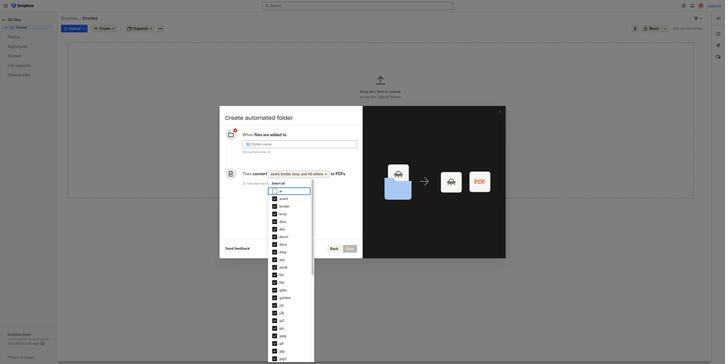 Task type: describe. For each thing, give the bounding box(es) containing it.
are
[[263, 133, 269, 137]]

all files tree
[[1, 16, 57, 31]]

jpg2 checkbox item
[[268, 356, 311, 363]]

epub checkbox item
[[268, 264, 311, 272]]

ai
[[280, 189, 282, 194]]

40
[[308, 172, 313, 176]]

jpf
[[280, 342, 284, 346]]

converted
[[286, 182, 298, 185]]

dropbox logo - go to the homepage image
[[10, 2, 36, 10]]

to pdfs
[[331, 172, 345, 176]]

doc
[[280, 228, 285, 232]]

than
[[260, 182, 266, 185]]

create
[[225, 115, 244, 121]]

file
[[8, 63, 14, 68]]

this
[[399, 171, 405, 175]]

more ways to add content
[[360, 119, 402, 123]]

binder checkbox item
[[268, 203, 311, 211]]

you inside create automated folder dialog
[[249, 151, 253, 154]]

shared
[[8, 54, 21, 58]]

0 vertical spatial access
[[694, 27, 703, 30]]

pdfs
[[336, 172, 345, 176]]

create automated folder
[[225, 115, 293, 121]]

open activity image
[[716, 54, 722, 60]]

access button
[[341, 129, 421, 138]]

files for drop
[[369, 90, 376, 94]]

import button
[[341, 142, 421, 152]]

drop files here to upload, or use the 'upload' button
[[360, 90, 401, 99]]

share button
[[641, 25, 662, 32]]

privacy and legal link
[[8, 356, 57, 360]]

to left pdfs on the left top of the page
[[331, 172, 335, 176]]

2
[[24, 343, 26, 346]]

request files
[[352, 158, 373, 162]]

then
[[243, 172, 252, 176]]

jpeg
[[280, 335, 287, 339]]

emotes inside emotes link
[[16, 26, 27, 29]]

content
[[389, 119, 402, 123]]

0 vertical spatial have
[[686, 27, 693, 30]]

j2k
[[280, 312, 285, 316]]

gdoc
[[280, 289, 287, 293]]

j2c checkbox item
[[268, 302, 311, 310]]

and for manage
[[362, 171, 368, 175]]

jpeg checkbox item
[[268, 333, 311, 341]]

share and manage access to this folder
[[352, 171, 415, 175]]

bmp,
[[293, 172, 301, 176]]

doc checkbox item
[[268, 226, 311, 234]]

use
[[365, 95, 370, 99]]

bmp checkbox item
[[268, 211, 311, 218]]

signatures
[[8, 44, 27, 49]]

only you have access inside create automated folder dialog
[[243, 151, 267, 154]]

all
[[282, 182, 285, 186]]

signatures link
[[8, 42, 50, 51]]

jpf checkbox item
[[268, 341, 311, 348]]

jpg2
[[280, 357, 287, 362]]

Folder name text field
[[252, 142, 354, 147]]

convert
[[253, 172, 267, 176]]

kb
[[16, 343, 20, 346]]

0 vertical spatial only you have access
[[674, 27, 703, 30]]

j2c
[[280, 304, 284, 308]]

will
[[274, 182, 278, 185]]

request files button
[[341, 155, 421, 165]]

azw4 checkbox item
[[268, 195, 311, 203]]

privacy and legal
[[8, 356, 34, 360]]

dropbox / emotes
[[61, 16, 98, 21]]

get more space image
[[40, 341, 45, 347]]

to inside drop files here to upload, or use the 'upload' button
[[385, 90, 389, 94]]

fdr
[[280, 273, 284, 278]]

/
[[79, 16, 81, 20]]

djvu checkbox item
[[268, 218, 311, 226]]

to left this
[[395, 171, 398, 175]]

docm
[[280, 235, 289, 239]]

azw4, binder, bmp, and 40 others button
[[268, 171, 330, 178]]

docm checkbox item
[[268, 234, 311, 241]]

access
[[352, 131, 364, 135]]

file requests link
[[8, 61, 50, 70]]

docx
[[280, 243, 287, 247]]

photos
[[8, 35, 20, 39]]

legal
[[27, 356, 34, 360]]

have inside create automated folder dialog
[[253, 151, 258, 154]]

larger
[[253, 182, 260, 185]]

gslides
[[280, 296, 291, 300]]

create automated folder dialog
[[220, 106, 506, 259]]

drop
[[360, 90, 369, 94]]

fdx
[[280, 281, 285, 285]]

to right added
[[283, 133, 287, 137]]

jpg checkbox item
[[268, 348, 311, 356]]

files larger than 30mb will not be converted
[[247, 182, 298, 185]]

more ways to add content element
[[340, 119, 422, 183]]

fdr checkbox item
[[268, 272, 311, 279]]

epub
[[280, 266, 288, 270]]

add
[[382, 119, 389, 123]]



Task type: locate. For each thing, give the bounding box(es) containing it.
28.57 kb of 2 gb used
[[8, 343, 39, 346]]

1 horizontal spatial only
[[674, 27, 680, 30]]

folder up added
[[277, 115, 293, 121]]

files inside button
[[366, 158, 373, 162]]

1 horizontal spatial folder
[[406, 171, 415, 175]]

1 horizontal spatial and
[[301, 172, 307, 176]]

1 horizontal spatial share
[[650, 26, 659, 31]]

1 vertical spatial share
[[352, 171, 361, 175]]

select all button
[[272, 182, 285, 186]]

emotes link
[[10, 25, 53, 30]]

and left manage
[[362, 171, 368, 175]]

requests
[[15, 63, 31, 68]]

0 horizontal spatial have
[[253, 151, 258, 154]]

and for legal
[[20, 356, 26, 360]]

upgrade link
[[708, 4, 722, 8]]

open details pane image
[[716, 16, 722, 21]]

open pinned items image
[[716, 42, 722, 48]]

privacy
[[8, 356, 19, 360]]

files right request
[[366, 158, 373, 162]]

automated
[[245, 115, 276, 121]]

more
[[360, 119, 368, 123]]

djvu
[[280, 220, 286, 224]]

azw4
[[280, 197, 288, 201]]

deleted files link
[[8, 70, 50, 80]]

0 vertical spatial dropbox
[[61, 16, 78, 21]]

folder inside dialog
[[277, 115, 293, 121]]

0 horizontal spatial emotes
[[16, 26, 27, 29]]

access
[[694, 27, 703, 30], [259, 151, 267, 154], [383, 171, 394, 175]]

0 horizontal spatial dropbox
[[8, 333, 22, 337]]

j2k checkbox item
[[268, 310, 311, 318]]

files for deleted
[[23, 73, 30, 78]]

dropbox
[[61, 16, 78, 21], [8, 333, 22, 337]]

files left are
[[255, 133, 262, 137]]

1 horizontal spatial only you have access
[[674, 27, 703, 30]]

folder right this
[[406, 171, 415, 175]]

1 vertical spatial only you have access
[[243, 151, 267, 154]]

30mb
[[266, 182, 273, 185]]

0 vertical spatial folder
[[277, 115, 293, 121]]

select all
[[272, 182, 285, 186]]

binder
[[280, 205, 290, 209]]

2 horizontal spatial access
[[694, 27, 703, 30]]

have
[[686, 27, 693, 30], [253, 151, 258, 154]]

dropbox for dropbox basic
[[8, 333, 22, 337]]

files
[[14, 17, 21, 22], [23, 73, 30, 78], [369, 90, 376, 94], [255, 133, 262, 137], [366, 158, 373, 162]]

share inside button
[[650, 26, 659, 31]]

gb
[[27, 343, 31, 346]]

or
[[361, 95, 364, 99]]

shared link
[[8, 51, 50, 61]]

files are added to
[[255, 133, 287, 137]]

0 vertical spatial emotes
[[83, 16, 98, 21]]

manage
[[369, 171, 382, 175]]

0 horizontal spatial you
[[249, 151, 253, 154]]

jpg
[[280, 350, 285, 354]]

and left 40
[[301, 172, 307, 176]]

28.57
[[8, 343, 15, 346]]

not
[[279, 182, 282, 185]]

dwg checkbox item
[[268, 249, 311, 257]]

global header element
[[0, 0, 726, 12]]

dropbox basic
[[8, 333, 31, 337]]

files inside drop files here to upload, or use the 'upload' button
[[369, 90, 376, 94]]

2 horizontal spatial and
[[362, 171, 368, 175]]

folder permissions image
[[268, 150, 272, 154]]

0 vertical spatial only
[[674, 27, 680, 30]]

0 horizontal spatial share
[[352, 171, 361, 175]]

1 horizontal spatial dropbox
[[61, 16, 78, 21]]

jp2 checkbox item
[[268, 318, 311, 325]]

dropbox left /
[[61, 16, 78, 21]]

when
[[243, 133, 254, 137]]

jpc
[[280, 327, 284, 331]]

and inside more ways to add content element
[[362, 171, 368, 175]]

eps checkbox item
[[268, 257, 311, 264]]

0 horizontal spatial only
[[243, 151, 248, 154]]

files down file requests link
[[23, 73, 30, 78]]

fdx checkbox item
[[268, 279, 311, 287]]

dropbox for dropbox / emotes
[[61, 16, 78, 21]]

only inside create automated folder dialog
[[243, 151, 248, 154]]

to left add at the top right of page
[[378, 119, 382, 123]]

ways
[[369, 119, 377, 123]]

the
[[371, 95, 376, 99]]

2 vertical spatial access
[[383, 171, 394, 175]]

ai checkbox item
[[268, 188, 311, 195]]

gslides checkbox item
[[268, 295, 311, 302]]

0 horizontal spatial access
[[259, 151, 267, 154]]

file requests
[[8, 63, 31, 68]]

open information panel image
[[716, 31, 722, 37]]

gdoc checkbox item
[[268, 287, 311, 295]]

select
[[272, 182, 281, 186]]

1 horizontal spatial access
[[383, 171, 394, 175]]

of
[[21, 343, 23, 346]]

azw4, binder, bmp, and 40 others
[[271, 172, 323, 176]]

files
[[247, 182, 253, 185]]

dwg
[[280, 251, 286, 255]]

basic
[[22, 333, 31, 337]]

eps
[[280, 258, 285, 262]]

used
[[32, 343, 39, 346]]

1 vertical spatial emotes
[[16, 26, 27, 29]]

added
[[270, 133, 282, 137]]

0 horizontal spatial only you have access
[[243, 151, 267, 154]]

access inside more ways to add content element
[[383, 171, 394, 175]]

be
[[283, 182, 286, 185]]

1 horizontal spatial have
[[686, 27, 693, 30]]

here
[[377, 90, 384, 94]]

and left legal
[[20, 356, 26, 360]]

0 vertical spatial share
[[650, 26, 659, 31]]

all files link
[[8, 16, 57, 24]]

files inside create automated folder dialog
[[255, 133, 262, 137]]

dropbox up 28.57
[[8, 333, 22, 337]]

and inside popup button
[[301, 172, 307, 176]]

jp2
[[280, 319, 285, 323]]

upgrade
[[708, 4, 722, 8]]

1 vertical spatial dropbox
[[8, 333, 22, 337]]

and
[[362, 171, 368, 175], [301, 172, 307, 176], [20, 356, 26, 360]]

photos link
[[8, 32, 50, 42]]

azw4,
[[271, 172, 280, 176]]

share inside more ways to add content element
[[352, 171, 361, 175]]

docx checkbox item
[[268, 241, 311, 249]]

1 vertical spatial only
[[243, 151, 248, 154]]

folder inside more ways to add content element
[[406, 171, 415, 175]]

0 horizontal spatial folder
[[277, 115, 293, 121]]

1 vertical spatial folder
[[406, 171, 415, 175]]

1 vertical spatial access
[[259, 151, 267, 154]]

files for all
[[14, 17, 21, 22]]

bmp
[[280, 212, 287, 216]]

0 vertical spatial you
[[681, 27, 686, 30]]

upload,
[[389, 90, 401, 94]]

you
[[681, 27, 686, 30], [249, 151, 253, 154]]

0 horizontal spatial and
[[20, 356, 26, 360]]

others
[[314, 172, 323, 176]]

only you have access
[[674, 27, 703, 30], [243, 151, 267, 154]]

access inside create automated folder dialog
[[259, 151, 267, 154]]

files for request
[[366, 158, 373, 162]]

files inside tree
[[14, 17, 21, 22]]

deleted files
[[8, 73, 30, 78]]

all
[[8, 17, 13, 22]]

jpc checkbox item
[[268, 325, 311, 333]]

emotes down all files
[[16, 26, 27, 29]]

share for share and manage access to this folder
[[352, 171, 361, 175]]

to
[[385, 90, 389, 94], [378, 119, 382, 123], [283, 133, 287, 137], [395, 171, 398, 175], [331, 172, 335, 176]]

binder,
[[281, 172, 292, 176]]

1 vertical spatial you
[[249, 151, 253, 154]]

1 vertical spatial have
[[253, 151, 258, 154]]

import
[[352, 145, 363, 149]]

1 horizontal spatial emotes
[[83, 16, 98, 21]]

to right here
[[385, 90, 389, 94]]

share for share
[[650, 26, 659, 31]]

1 horizontal spatial you
[[681, 27, 686, 30]]

files right all
[[14, 17, 21, 22]]

deleted
[[8, 73, 22, 78]]

folder
[[277, 115, 293, 121], [406, 171, 415, 175]]

files up the
[[369, 90, 376, 94]]

emotes right /
[[83, 16, 98, 21]]



Task type: vqa. For each thing, say whether or not it's contained in the screenshot.
Get The App button
no



